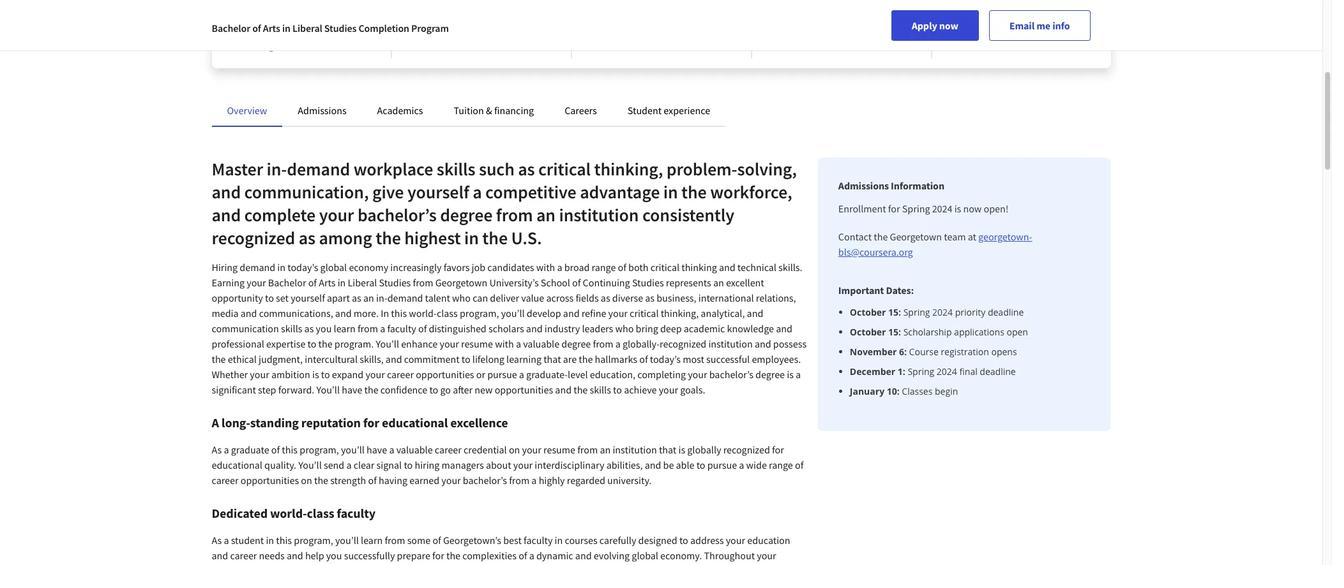 Task type: describe. For each thing, give the bounding box(es) containing it.
an inside as a graduate of this program, you'll have a valuable career credential on your resume from an institution that is globally recognized for educational quality. you'll send a clear signal to hiring managers about your interdisciplinary abilities, and be able to pursue a wide range of career opportunities on the strength of having earned your bachelor's from a highly regarded university.
[[600, 444, 611, 457]]

university's
[[489, 277, 539, 289]]

faculty down strength
[[337, 506, 376, 522]]

january
[[850, 386, 885, 398]]

0 horizontal spatial demand
[[240, 261, 275, 274]]

evolving
[[594, 550, 630, 563]]

hiring
[[212, 261, 238, 274]]

as right diverse
[[645, 292, 655, 305]]

a left dynamic
[[529, 550, 534, 563]]

discussions
[[474, 15, 517, 27]]

studies,
[[212, 565, 245, 566]]

to left go
[[429, 384, 438, 397]]

0 horizontal spatial class
[[307, 506, 334, 522]]

candidates
[[487, 261, 534, 274]]

1 vertical spatial degree
[[562, 338, 591, 351]]

to down globally
[[697, 459, 705, 472]]

who for best
[[389, 565, 407, 566]]

communications,
[[259, 307, 333, 320]]

2024 for priority
[[933, 307, 953, 319]]

2 vertical spatial critical
[[630, 307, 659, 320]]

recognized inside hiring demand in today's global economy increasingly favors job candidates with a broad range of both critical thinking and technical skills. earning your bachelor of arts in liberal studies from georgetown university's school of continuing studies represents an excellent opportunity to set yourself apart as an in-demand talent who can deliver value across fields as diverse as business, international relations, media and communications, and more. in this world-class program, you'll develop and refine your critical thinking, analytical, and communication skills as you learn from a faculty of distinguished scholars and industry leaders who bring deep academic knowledge and professional expertise to the program. you'll enhance your resume with a valuable degree from a globally-recognized institution and possess the ethical judgment, intercultural skills, and commitment to lifelong learning that are the hallmarks of today's most successful employees. whether your ambition is to expand your career opportunities or pursue a graduate-level education, completing your bachelor's degree is a significant step forward. you'll have the confidence to go after new opportunities and the skills to achieve your goals.
[[660, 338, 707, 351]]

program.
[[335, 338, 374, 351]]

list item containing november 6:
[[850, 346, 1091, 359]]

with left broad
[[536, 261, 555, 274]]

at
[[968, 231, 976, 243]]

the left the u.s. on the left of page
[[482, 227, 508, 250]]

successfully
[[344, 550, 395, 563]]

highly
[[539, 475, 565, 487]]

0 horizontal spatial education
[[629, 565, 672, 566]]

of up quality.
[[271, 444, 280, 457]]

of up communications,
[[308, 277, 317, 289]]

0 horizontal spatial bachelor
[[212, 22, 250, 34]]

carefully
[[600, 535, 636, 547]]

to left set
[[265, 292, 274, 305]]

benefit
[[953, 15, 979, 27]]

your right about
[[513, 459, 533, 472]]

you inside hiring demand in today's global economy increasingly favors job candidates with a broad range of both critical thinking and technical skills. earning your bachelor of arts in liberal studies from georgetown university's school of continuing studies represents an excellent opportunity to set yourself apart as an in-demand talent who can deliver value across fields as diverse as business, international relations, media and communications, and more. in this world-class program, you'll develop and refine your critical thinking, analytical, and communication skills as you learn from a faculty of distinguished scholars and industry leaders who bring deep academic knowledge and professional expertise to the program. you'll enhance your resume with a valuable degree from a globally-recognized institution and possess the ethical judgment, intercultural skills, and commitment to lifelong learning that are the hallmarks of today's most successful employees. whether your ambition is to expand your career opportunities or pursue a graduate-level education, completing your bachelor's degree is a significant step forward. you'll have the confidence to go after new opportunities and the skills to achieve your goals.
[[316, 323, 332, 335]]

1 vertical spatial on
[[301, 475, 312, 487]]

from inside master in-demand workplace skills such as critical thinking, problem-solving, and communication, give yourself a competitive advantage in the workforce, and complete your bachelor's degree from an institution consistently recognized as among the highest in the u.s.
[[496, 204, 533, 227]]

faculty up dynamic
[[524, 535, 553, 547]]

benefit from affordable tuition and flexible payments.
[[953, 15, 1082, 40]]

from up interdisciplinary
[[577, 444, 598, 457]]

judgment,
[[259, 353, 303, 366]]

higher
[[599, 565, 627, 566]]

range inside hiring demand in today's global economy increasingly favors job candidates with a broad range of both critical thinking and technical skills. earning your bachelor of arts in liberal studies from georgetown university's school of continuing studies represents an excellent opportunity to set yourself apart as an in-demand talent who can deliver value across fields as diverse as business, international relations, media and communications, and more. in this world-class program, you'll develop and refine your critical thinking, analytical, and communication skills as you learn from a faculty of distinguished scholars and industry leaders who bring deep academic knowledge and professional expertise to the program. you'll enhance your resume with a valuable degree from a globally-recognized institution and possess the ethical judgment, intercultural skills, and commitment to lifelong learning that are the hallmarks of today's most successful employees. whether your ambition is to expand your career opportunities or pursue a graduate-level education, completing your bachelor's degree is a significant step forward. you'll have the confidence to go after new opportunities and the skills to achieve your goals.
[[592, 261, 616, 274]]

from down about
[[509, 475, 530, 487]]

of right earn
[[252, 22, 261, 34]]

career up dedicated in the bottom of the page
[[212, 475, 239, 487]]

economy.
[[660, 550, 702, 563]]

october 15: scholarship applications open
[[850, 326, 1028, 338]]

1 vertical spatial now
[[963, 202, 982, 215]]

needs
[[259, 550, 285, 563]]

whether
[[212, 369, 248, 381]]

to left lifelong on the left bottom of the page
[[462, 353, 470, 366]]

1 vertical spatial opportunities
[[495, 384, 553, 397]]

possess
[[773, 338, 807, 351]]

of down clear
[[368, 475, 377, 487]]

learning
[[507, 353, 542, 366]]

in right advantage
[[663, 181, 678, 204]]

broad
[[564, 261, 590, 274]]

interdisciplinary
[[535, 459, 604, 472]]

your up highly
[[522, 444, 542, 457]]

a up learning
[[516, 338, 521, 351]]

as a graduate of this program, you'll have a valuable career credential on your resume from an institution that is globally recognized for educational quality. you'll send a clear signal to hiring managers about your interdisciplinary abilities, and be able to pursue a wide range of career opportunities on the strength of having earned your bachelor's from a highly regarded university.
[[212, 444, 804, 487]]

valuable inside as a graduate of this program, you'll have a valuable career credential on your resume from an institution that is globally recognized for educational quality. you'll send a clear signal to hiring managers about your interdisciplinary abilities, and be able to pursue a wide range of career opportunities on the strength of having earned your bachelor's from a highly regarded university.
[[396, 444, 433, 457]]

faculty down successfully
[[358, 565, 387, 566]]

you up support
[[326, 550, 342, 563]]

strength
[[330, 475, 366, 487]]

15: for spring 2024 priority deadline
[[888, 307, 901, 319]]

and down apart
[[335, 307, 352, 320]]

advantage
[[580, 181, 660, 204]]

bachelor's inside master in-demand workplace skills such as critical thinking, problem-solving, and communication, give yourself a competitive advantage in the workforce, and complete your bachelor's degree from an institution consistently recognized as among the highest in the u.s.
[[358, 204, 437, 227]]

achieve
[[624, 384, 657, 397]]

1 horizontal spatial today's
[[650, 353, 681, 366]]

0 horizontal spatial arts
[[263, 22, 280, 34]]

student experience link
[[628, 104, 710, 117]]

your up the "step"
[[250, 369, 269, 381]]

program, for some
[[294, 535, 333, 547]]

to down "intercultural"
[[321, 369, 330, 381]]

georgetown inside hiring demand in today's global economy increasingly favors job candidates with a broad range of both critical thinking and technical skills. earning your bachelor of arts in liberal studies from georgetown university's school of continuing studies represents an excellent opportunity to set yourself apart as an in-demand talent who can deliver value across fields as diverse as business, international relations, media and communications, and more. in this world-class program, you'll develop and refine your critical thinking, analytical, and communication skills as you learn from a faculty of distinguished scholars and industry leaders who bring deep academic knowledge and professional expertise to the program. you'll enhance your resume with a valuable degree from a globally-recognized institution and possess the ethical judgment, intercultural skills, and commitment to lifelong learning that are the hallmarks of today's most successful employees. whether your ambition is to expand your career opportunities or pursue a graduate-level education, completing your bachelor's degree is a significant step forward. you'll have the confidence to go after new opportunities and the skills to achieve your goals.
[[435, 277, 487, 289]]

a left highly
[[532, 475, 537, 487]]

and down "master"
[[212, 204, 241, 227]]

you'll inside hiring demand in today's global economy increasingly favors job candidates with a broad range of both critical thinking and technical skills. earning your bachelor of arts in liberal studies from georgetown university's school of continuing studies represents an excellent opportunity to set yourself apart as an in-demand talent who can deliver value across fields as diverse as business, international relations, media and communications, and more. in this world-class program, you'll develop and refine your critical thinking, analytical, and communication skills as you learn from a faculty of distinguished scholars and industry leaders who bring deep academic knowledge and professional expertise to the program. you'll enhance your resume with a valuable degree from a globally-recognized institution and possess the ethical judgment, intercultural skills, and commitment to lifelong learning that are the hallmarks of today's most successful employees. whether your ambition is to expand your career opportunities or pursue a graduate-level education, completing your bachelor's degree is a significant step forward. you'll have the confidence to go after new opportunities and the skills to achieve your goals.
[[501, 307, 525, 320]]

0 horizontal spatial studies
[[324, 22, 357, 34]]

throughout
[[704, 550, 755, 563]]

you.
[[785, 28, 801, 40]]

your right throughout
[[757, 550, 776, 563]]

in up studies.
[[282, 22, 291, 34]]

&
[[486, 104, 492, 117]]

you right providing
[[516, 565, 532, 566]]

and up rigorous
[[575, 550, 592, 563]]

scholars
[[489, 323, 524, 335]]

confidence
[[381, 384, 427, 397]]

represents
[[666, 277, 711, 289]]

0 vertical spatial experience
[[664, 104, 710, 117]]

resume inside hiring demand in today's global economy increasingly favors job candidates with a broad range of both critical thinking and technical skills. earning your bachelor of arts in liberal studies from georgetown university's school of continuing studies represents an excellent opportunity to set yourself apart as an in-demand talent who can deliver value across fields as diverse as business, international relations, media and communications, and more. in this world-class program, you'll develop and refine your critical thinking, analytical, and communication skills as you learn from a faculty of distinguished scholars and industry leaders who bring deep academic knowledge and professional expertise to the program. you'll enhance your resume with a valuable degree from a globally-recognized institution and possess the ethical judgment, intercultural skills, and commitment to lifelong learning that are the hallmarks of today's most successful employees. whether your ambition is to expand your career opportunities or pursue a graduate-level education, completing your bachelor's degree is a significant step forward. you'll have the confidence to go after new opportunities and the skills to achieve your goals.
[[461, 338, 493, 351]]

you'll down 'needs'
[[247, 565, 271, 566]]

bachelor's inside hiring demand in today's global economy increasingly favors job candidates with a broad range of both critical thinking and technical skills. earning your bachelor of arts in liberal studies from georgetown university's school of continuing studies represents an excellent opportunity to set yourself apart as an in-demand talent who can deliver value across fields as diverse as business, international relations, media and communications, and more. in this world-class program, you'll develop and refine your critical thinking, analytical, and communication skills as you learn from a faculty of distinguished scholars and industry leaders who bring deep academic knowledge and professional expertise to the program. you'll enhance your resume with a valuable degree from a globally-recognized institution and possess the ethical judgment, intercultural skills, and commitment to lifelong learning that are the hallmarks of today's most successful employees. whether your ambition is to expand your career opportunities or pursue a graduate-level education, completing your bachelor's degree is a significant step forward. you'll have the confidence to go after new opportunities and the skills to achieve your goals.
[[709, 369, 754, 381]]

can inside hiring demand in today's global economy increasingly favors job candidates with a broad range of both critical thinking and technical skills. earning your bachelor of arts in liberal studies from georgetown university's school of continuing studies represents an excellent opportunity to set yourself apart as an in-demand talent who can deliver value across fields as diverse as business, international relations, media and communications, and more. in this world-class program, you'll develop and refine your critical thinking, analytical, and communication skills as you learn from a faculty of distinguished scholars and industry leaders who bring deep academic knowledge and professional expertise to the program. you'll enhance your resume with a valuable degree from a globally-recognized institution and possess the ethical judgment, intercultural skills, and commitment to lifelong learning that are the hallmarks of today's most successful employees. whether your ambition is to expand your career opportunities or pursue a graduate-level education, completing your bachelor's degree is a significant step forward. you'll have the confidence to go after new opportunities and the skills to achieve your goals.
[[473, 292, 488, 305]]

the up invested
[[446, 550, 461, 563]]

2024 for final
[[937, 366, 957, 378]]

important dates:
[[838, 284, 914, 297]]

0 horizontal spatial liberal
[[292, 22, 322, 34]]

that inside as a student in this program, you'll learn from some of georgetown's best faculty in courses carefully designed to address your education and career needs and help you successfully prepare for the complexities of a dynamic and evolving global economy. throughout your studies, you'll have the support of faculty who are invested in providing you with a rigorous higher education experience so that you can ful
[[734, 565, 752, 566]]

and down level in the left bottom of the page
[[555, 384, 572, 397]]

university.
[[607, 475, 652, 487]]

your up opportunity
[[247, 277, 266, 289]]

is inside as a graduate of this program, you'll have a valuable career credential on your resume from an institution that is globally recognized for educational quality. you'll send a clear signal to hiring managers about your interdisciplinary abilities, and be able to pursue a wide range of career opportunities on the strength of having earned your bachelor's from a highly regarded university.
[[679, 444, 685, 457]]

a left graduate at left
[[224, 444, 229, 457]]

you down throughout
[[754, 565, 770, 566]]

and down develop at left bottom
[[526, 323, 543, 335]]

as right 'such'
[[518, 158, 535, 181]]

0 vertical spatial education
[[747, 535, 790, 547]]

where
[[834, 15, 857, 27]]

to inside as a student in this program, you'll learn from some of georgetown's best faculty in courses carefully designed to address your education and career needs and help you successfully prepare for the complexities of a dynamic and evolving global economy. throughout your studies, you'll have the support of faculty who are invested in providing you with a rigorous higher education experience so that you can ful
[[679, 535, 688, 547]]

1 list item from the top
[[850, 306, 1091, 319]]

the down help
[[295, 565, 309, 566]]

educational inside as a graduate of this program, you'll have a valuable career credential on your resume from an institution that is globally recognized for educational quality. you'll send a clear signal to hiring managers about your interdisciplinary abilities, and be able to pursue a wide range of career opportunities on the strength of having earned your bachelor's from a highly regarded university.
[[212, 459, 262, 472]]

1 horizontal spatial on
[[509, 444, 520, 457]]

0 vertical spatial educational
[[382, 415, 448, 431]]

to up "intercultural"
[[308, 338, 316, 351]]

and left help
[[287, 550, 303, 563]]

admissions link
[[298, 104, 347, 117]]

in up apart
[[338, 277, 346, 289]]

with inside as a student in this program, you'll learn from some of georgetown's best faculty in courses carefully designed to address your education and career needs and help you successfully prepare for the complexities of a dynamic and evolving global economy. throughout your studies, you'll have the support of faculty who are invested in providing you with a rigorous higher education experience so that you can ful
[[534, 565, 553, 566]]

can inside as a student in this program, you'll learn from some of georgetown's best faculty in courses carefully designed to address your education and career needs and help you successfully prepare for the complexities of a dynamic and evolving global economy. throughout your studies, you'll have the support of faculty who are invested in providing you with a rigorous higher education experience so that you can ful
[[772, 565, 787, 566]]

your down managers
[[442, 475, 461, 487]]

arts inside hiring demand in today's global economy increasingly favors job candidates with a broad range of both critical thinking and technical skills. earning your bachelor of arts in liberal studies from georgetown university's school of continuing studies represents an excellent opportunity to set yourself apart as an in-demand talent who can deliver value across fields as diverse as business, international relations, media and communications, and more. in this world-class program, you'll develop and refine your critical thinking, analytical, and communication skills as you learn from a faculty of distinguished scholars and industry leaders who bring deep academic knowledge and professional expertise to the program. you'll enhance your resume with a valuable degree from a globally-recognized institution and possess the ethical judgment, intercultural skills, and commitment to lifelong learning that are the hallmarks of today's most successful employees. whether your ambition is to expand your career opportunities or pursue a graduate-level education, completing your bachelor's degree is a significant step forward. you'll have the confidence to go after new opportunities and the skills to achieve your goals.
[[319, 277, 336, 289]]

priority
[[955, 307, 986, 319]]

of left both
[[618, 261, 626, 274]]

analytical,
[[701, 307, 745, 320]]

and inside as a graduate of this program, you'll have a valuable career credential on your resume from an institution that is globally recognized for educational quality. you'll send a clear signal to hiring managers about your interdisciplinary abilities, and be able to pursue a wide range of career opportunities on the strength of having earned your bachelor's from a highly regarded university.
[[645, 459, 661, 472]]

a left broad
[[557, 261, 562, 274]]

your down diverse
[[608, 307, 628, 320]]

apply now button
[[891, 10, 979, 41]]

institution inside master in-demand workplace skills such as critical thinking, problem-solving, and communication, give yourself a competitive advantage in the workforce, and complete your bachelor's degree from an institution consistently recognized as among the highest in the u.s.
[[559, 204, 639, 227]]

your inside master in-demand workplace skills such as critical thinking, problem-solving, and communication, give yourself a competitive advantage in the workforce, and complete your bachelor's degree from an institution consistently recognized as among the highest in the u.s.
[[319, 204, 354, 227]]

deadline for spring 2024 priority deadline
[[988, 307, 1024, 319]]

with down scholars
[[495, 338, 514, 351]]

course
[[909, 346, 939, 358]]

media
[[212, 307, 239, 320]]

significant
[[212, 384, 256, 397]]

globally-
[[623, 338, 660, 351]]

school inside hiring demand in today's global economy increasingly favors job candidates with a broad range of both critical thinking and technical skills. earning your bachelor of arts in liberal studies from georgetown university's school of continuing studies represents an excellent opportunity to set yourself apart as an in-demand talent who can deliver value across fields as diverse as business, international relations, media and communications, and more. in this world-class program, you'll develop and refine your critical thinking, analytical, and communication skills as you learn from a faculty of distinguished scholars and industry leaders who bring deep academic knowledge and professional expertise to the program. you'll enhance your resume with a valuable degree from a globally-recognized institution and possess the ethical judgment, intercultural skills, and commitment to lifelong learning that are the hallmarks of today's most successful employees. whether your ambition is to expand your career opportunities or pursue a graduate-level education, completing your bachelor's degree is a significant step forward. you'll have the confidence to go after new opportunities and the skills to achieve your goals.
[[541, 277, 570, 289]]

degree inside master in-demand workplace skills such as critical thinking, problem-solving, and communication, give yourself a competitive advantage in the workforce, and complete your bachelor's degree from an institution consistently recognized as among the highest in the u.s.
[[440, 204, 493, 227]]

goals.
[[680, 384, 705, 397]]

is up team
[[955, 202, 961, 215]]

a left the wide
[[739, 459, 744, 472]]

some
[[407, 535, 431, 547]]

standing
[[250, 415, 299, 431]]

learn when and where it works best for you.
[[772, 15, 906, 40]]

learn inside as a student in this program, you'll learn from some of georgetown's best faculty in courses carefully designed to address your education and career needs and help you successfully prepare for the complexities of a dynamic and evolving global economy. throughout your studies, you'll have the support of faculty who are invested in providing you with a rigorous higher education experience so that you can ful
[[361, 535, 383, 547]]

2 horizontal spatial studies
[[632, 277, 664, 289]]

credential inside as a graduate of this program, you'll have a valuable career credential on your resume from an institution that is globally recognized for educational quality. you'll send a clear signal to hiring managers about your interdisciplinary abilities, and be able to pursue a wide range of career opportunities on the strength of having earned your bachelor's from a highly regarded university.
[[464, 444, 507, 457]]

for inside learn when and where it works best for you.
[[772, 28, 783, 40]]

global inside hiring demand in today's global economy increasingly favors job candidates with a broad range of both critical thinking and technical skills. earning your bachelor of arts in liberal studies from georgetown university's school of continuing studies represents an excellent opportunity to set yourself apart as an in-demand talent who can deliver value across fields as diverse as business, international relations, media and communications, and more. in this world-class program, you'll develop and refine your critical thinking, analytical, and communication skills as you learn from a faculty of distinguished scholars and industry leaders who bring deep academic knowledge and professional expertise to the program. you'll enhance your resume with a valuable degree from a globally-recognized institution and possess the ethical judgment, intercultural skills, and commitment to lifelong learning that are the hallmarks of today's most successful employees. whether your ambition is to expand your career opportunities or pursue a graduate-level education, completing your bachelor's degree is a significant step forward. you'll have the confidence to go after new opportunities and the skills to achieve your goals.
[[320, 261, 347, 274]]

continuing inside hiring demand in today's global economy increasingly favors job candidates with a broad range of both critical thinking and technical skills. earning your bachelor of arts in liberal studies from georgetown university's school of continuing studies represents an excellent opportunity to set yourself apart as an in-demand talent who can deliver value across fields as diverse as business, international relations, media and communications, and more. in this world-class program, you'll develop and refine your critical thinking, analytical, and communication skills as you learn from a faculty of distinguished scholars and industry leaders who bring deep academic knowledge and professional expertise to the program. you'll enhance your resume with a valuable degree from a globally-recognized institution and possess the ethical judgment, intercultural skills, and commitment to lifelong learning that are the hallmarks of today's most successful employees. whether your ambition is to expand your career opportunities or pursue a graduate-level education, completing your bachelor's degree is a significant step forward. you'll have the confidence to go after new opportunities and the skills to achieve your goals.
[[583, 277, 630, 289]]

in- inside hiring demand in today's global economy increasingly favors job candidates with a broad range of both critical thinking and technical skills. earning your bachelor of arts in liberal studies from georgetown university's school of continuing studies represents an excellent opportunity to set yourself apart as an in-demand talent who can deliver value across fields as diverse as business, international relations, media and communications, and more. in this world-class program, you'll develop and refine your critical thinking, analytical, and communication skills as you learn from a faculty of distinguished scholars and industry leaders who bring deep academic knowledge and professional expertise to the program. you'll enhance your resume with a valuable degree from a globally-recognized institution and possess the ethical judgment, intercultural skills, and commitment to lifelong learning that are the hallmarks of today's most successful employees. whether your ambition is to expand your career opportunities or pursue a graduate-level education, completing your bachelor's degree is a significant step forward. you'll have the confidence to go after new opportunities and the skills to achieve your goals.
[[376, 292, 387, 305]]

a inside master in-demand workplace skills such as critical thinking, problem-solving, and communication, give yourself a competitive advantage in the workforce, and complete your bachelor's degree from an institution consistently recognized as among the highest in the u.s.
[[473, 181, 482, 204]]

and down knowledge
[[755, 338, 771, 351]]

as up more.
[[352, 292, 361, 305]]

in- inside master in-demand workplace skills such as critical thinking, problem-solving, and communication, give yourself a competitive advantage in the workforce, and complete your bachelor's degree from an institution consistently recognized as among the highest in the u.s.
[[267, 158, 287, 181]]

experience inside as a student in this program, you'll learn from some of georgetown's best faculty in courses carefully designed to address your education and career needs and help you successfully prepare for the complexities of a dynamic and evolving global economy. throughout your studies, you'll have the support of faculty who are invested in providing you with a rigorous higher education experience so that you can ful
[[674, 565, 720, 566]]

2 horizontal spatial demand
[[387, 292, 423, 305]]

invested
[[425, 565, 461, 566]]

0 vertical spatial today's
[[288, 261, 318, 274]]

student
[[628, 104, 662, 117]]

of right some
[[433, 535, 441, 547]]

bachelor's inside as a graduate of this program, you'll have a valuable career credential on your resume from an institution that is globally recognized for educational quality. you'll send a clear signal to hiring managers about your interdisciplinary abilities, and be able to pursue a wide range of career opportunities on the strength of having earned your bachelor's from a highly regarded university.
[[463, 475, 507, 487]]

from down leaders
[[593, 338, 613, 351]]

yourself inside master in-demand workplace skills such as critical thinking, problem-solving, and communication, give yourself a competitive advantage in the workforce, and complete your bachelor's degree from an institution consistently recognized as among the highest in the u.s.
[[407, 181, 469, 204]]

and up industry
[[563, 307, 580, 320]]

email me info button
[[989, 10, 1091, 41]]

october for october 15: scholarship applications open
[[850, 326, 886, 338]]

university
[[280, 28, 317, 40]]

your down distinguished
[[440, 338, 459, 351]]

as down communications,
[[304, 323, 314, 335]]

and left complete
[[212, 181, 241, 204]]

in up set
[[277, 261, 286, 274]]

recognized inside master in-demand workplace skills such as critical thinking, problem-solving, and communication, give yourself a competitive advantage in the workforce, and complete your bachelor's degree from an institution consistently recognized as among the highest in the u.s.
[[212, 227, 295, 250]]

you'll inside as a graduate of this program, you'll have a valuable career credential on your resume from an institution that is globally recognized for educational quality. you'll send a clear signal to hiring managers about your interdisciplinary abilities, and be able to pursue a wide range of career opportunities on the strength of having earned your bachelor's from a highly regarded university.
[[341, 444, 365, 457]]

thinking
[[682, 261, 717, 274]]

engage
[[412, 15, 440, 27]]

peers.
[[469, 28, 492, 40]]

with inside engage in group discussions with professors and peers.
[[519, 15, 536, 27]]

scholarship
[[903, 326, 952, 338]]

2 vertical spatial skills
[[590, 384, 611, 397]]

email me info
[[1010, 19, 1070, 32]]

0 horizontal spatial skills
[[281, 323, 302, 335]]

graduate
[[231, 444, 269, 457]]

your down skills, at the bottom left
[[366, 369, 385, 381]]

a right send
[[346, 459, 352, 472]]

your up throughout
[[726, 535, 745, 547]]

across
[[546, 292, 574, 305]]

spring for for
[[902, 202, 930, 215]]

hallmarks
[[595, 353, 637, 366]]

from inside as a student in this program, you'll learn from some of georgetown's best faculty in courses carefully designed to address your education and career needs and help you successfully prepare for the complexities of a dynamic and evolving global economy. throughout your studies, you'll have the support of faculty who are invested in providing you with a rigorous higher education experience so that you can ful
[[385, 535, 405, 547]]

enrollment for spring 2024 is now open!
[[838, 202, 1009, 215]]

in inside engage in group discussions with professors and peers.
[[441, 15, 448, 27]]

to left the hiring
[[404, 459, 413, 472]]

from down more.
[[358, 323, 378, 335]]

that inside hiring demand in today's global economy increasingly favors job candidates with a broad range of both critical thinking and technical skills. earning your bachelor of arts in liberal studies from georgetown university's school of continuing studies represents an excellent opportunity to set yourself apart as an in-demand talent who can deliver value across fields as diverse as business, international relations, media and communications, and more. in this world-class program, you'll develop and refine your critical thinking, analytical, and communication skills as you learn from a faculty of distinguished scholars and industry leaders who bring deep academic knowledge and professional expertise to the program. you'll enhance your resume with a valuable degree from a globally-recognized institution and possess the ethical judgment, intercultural skills, and commitment to lifelong learning that are the hallmarks of today's most successful employees. whether your ambition is to expand your career opportunities or pursue a graduate-level education, completing your bachelor's degree is a significant step forward. you'll have the confidence to go after new opportunities and the skills to achieve your goals.
[[544, 353, 561, 366]]

a down employees.
[[796, 369, 801, 381]]

and up the "possess"
[[776, 323, 793, 335]]

in up dynamic
[[555, 535, 563, 547]]

world- inside hiring demand in today's global economy increasingly favors job candidates with a broad range of both critical thinking and technical skills. earning your bachelor of arts in liberal studies from georgetown university's school of continuing studies represents an excellent opportunity to set yourself apart as an in-demand talent who can deliver value across fields as diverse as business, international relations, media and communications, and more. in this world-class program, you'll develop and refine your critical thinking, analytical, and communication skills as you learn from a faculty of distinguished scholars and industry leaders who bring deep academic knowledge and professional expertise to the program. you'll enhance your resume with a valuable degree from a globally-recognized institution and possess the ethical judgment, intercultural skills, and commitment to lifelong learning that are the hallmarks of today's most successful employees. whether your ambition is to expand your career opportunities or pursue a graduate-level education, completing your bachelor's degree is a significant step forward. you'll have the confidence to go after new opportunities and the skills to achieve your goals.
[[409, 307, 437, 320]]

as right fields
[[601, 292, 610, 305]]

value
[[521, 292, 544, 305]]

for inside as a student in this program, you'll learn from some of georgetown's best faculty in courses carefully designed to address your education and career needs and help you successfully prepare for the complexities of a dynamic and evolving global economy. throughout your studies, you'll have the support of faculty who are invested in providing you with a rigorous higher education experience so that you can ful
[[432, 550, 444, 563]]

and inside learn when and where it works best for you.
[[818, 15, 832, 27]]

learn
[[772, 15, 794, 27]]

your down the completing
[[659, 384, 678, 397]]

1 horizontal spatial studies
[[379, 277, 411, 289]]

in up 'needs'
[[266, 535, 274, 547]]

a down in
[[380, 323, 385, 335]]

as left among
[[299, 227, 316, 250]]

new
[[475, 384, 493, 397]]

a up the 'signal'
[[389, 444, 394, 457]]

15: for scholarship applications open
[[888, 326, 901, 338]]

0 vertical spatial you'll
[[376, 338, 399, 351]]

your inside the earn your credential from georgetown university school of continuing studies.
[[251, 15, 268, 27]]

lifelong
[[473, 353, 504, 366]]

yourself inside hiring demand in today's global economy increasingly favors job candidates with a broad range of both critical thinking and technical skills. earning your bachelor of arts in liberal studies from georgetown university's school of continuing studies represents an excellent opportunity to set yourself apart as an in-demand talent who can deliver value across fields as diverse as business, international relations, media and communications, and more. in this world-class program, you'll develop and refine your critical thinking, analytical, and communication skills as you learn from a faculty of distinguished scholars and industry leaders who bring deep academic knowledge and professional expertise to the program. you'll enhance your resume with a valuable degree from a globally-recognized institution and possess the ethical judgment, intercultural skills, and commitment to lifelong learning that are the hallmarks of today's most successful employees. whether your ambition is to expand your career opportunities or pursue a graduate-level education, completing your bachelor's degree is a significant step forward. you'll have the confidence to go after new opportunities and the skills to achieve your goals.
[[291, 292, 325, 305]]

credential inside the earn your credential from georgetown university school of continuing studies.
[[270, 15, 308, 27]]

reputation
[[301, 415, 361, 431]]

tuition
[[1041, 15, 1066, 27]]

career inside as a student in this program, you'll learn from some of georgetown's best faculty in courses carefully designed to address your education and career needs and help you successfully prepare for the complexities of a dynamic and evolving global economy. throughout your studies, you'll have the support of faculty who are invested in providing you with a rigorous higher education experience so that you can ful
[[230, 550, 257, 563]]

a down learning
[[519, 369, 524, 381]]

2 horizontal spatial georgetown
[[890, 231, 942, 243]]

of down 'globally-'
[[639, 353, 648, 366]]

of right the wide
[[795, 459, 804, 472]]

communication
[[212, 323, 279, 335]]

both
[[629, 261, 649, 274]]

for inside as a graduate of this program, you'll have a valuable career credential on your resume from an institution that is globally recognized for educational quality. you'll send a clear signal to hiring managers about your interdisciplinary abilities, and be able to pursue a wide range of career opportunities on the strength of having earned your bachelor's from a highly regarded university.
[[772, 444, 784, 457]]

studies.
[[275, 41, 305, 52]]

develop
[[527, 307, 561, 320]]

bring
[[636, 323, 658, 335]]

clear
[[354, 459, 375, 472]]

of down broad
[[572, 277, 581, 289]]

bachelor of arts in liberal studies completion program
[[212, 22, 449, 34]]

program, inside hiring demand in today's global economy increasingly favors job candidates with a broad range of both critical thinking and technical skills. earning your bachelor of arts in liberal studies from georgetown university's school of continuing studies represents an excellent opportunity to set yourself apart as an in-demand talent who can deliver value across fields as diverse as business, international relations, media and communications, and more. in this world-class program, you'll develop and refine your critical thinking, analytical, and communication skills as you learn from a faculty of distinguished scholars and industry leaders who bring deep academic knowledge and professional expertise to the program. you'll enhance your resume with a valuable degree from a globally-recognized institution and possess the ethical judgment, intercultural skills, and commitment to lifelong learning that are the hallmarks of today's most successful employees. whether your ambition is to expand your career opportunities or pursue a graduate-level education, completing your bachelor's degree is a significant step forward. you'll have the confidence to go after new opportunities and the skills to achieve your goals.
[[460, 307, 499, 320]]

is down "intercultural"
[[312, 369, 319, 381]]

2 list item from the top
[[850, 326, 1091, 339]]



Task type: vqa. For each thing, say whether or not it's contained in the screenshot.


Task type: locate. For each thing, give the bounding box(es) containing it.
0 vertical spatial deadline
[[988, 307, 1024, 319]]

highest
[[404, 227, 461, 250]]

0 vertical spatial class
[[437, 307, 458, 320]]

a up the hallmarks
[[615, 338, 621, 351]]

1 horizontal spatial skills
[[437, 158, 475, 181]]

list containing october 15:
[[844, 306, 1091, 399]]

and right skills, at the bottom left
[[386, 353, 402, 366]]

bachelor's down successful
[[709, 369, 754, 381]]

the up the bls@coursera.org
[[874, 231, 888, 243]]

1 horizontal spatial in-
[[376, 292, 387, 305]]

valuable inside hiring demand in today's global economy increasingly favors job candidates with a broad range of both critical thinking and technical skills. earning your bachelor of arts in liberal studies from georgetown university's school of continuing studies represents an excellent opportunity to set yourself apart as an in-demand talent who can deliver value across fields as diverse as business, international relations, media and communications, and more. in this world-class program, you'll develop and refine your critical thinking, analytical, and communication skills as you learn from a faculty of distinguished scholars and industry leaders who bring deep academic knowledge and professional expertise to the program. you'll enhance your resume with a valuable degree from a globally-recognized institution and possess the ethical judgment, intercultural skills, and commitment to lifelong learning that are the hallmarks of today's most successful employees. whether your ambition is to expand your career opportunities or pursue a graduate-level education, completing your bachelor's degree is a significant step forward. you'll have the confidence to go after new opportunities and the skills to achieve your goals.
[[523, 338, 560, 351]]

1 vertical spatial institution
[[709, 338, 753, 351]]

classes
[[902, 386, 933, 398]]

in- up in
[[376, 292, 387, 305]]

0 vertical spatial skills
[[437, 158, 475, 181]]

1 vertical spatial spring
[[903, 307, 930, 319]]

send
[[324, 459, 344, 472]]

career up "confidence"
[[387, 369, 414, 381]]

you'll up clear
[[341, 444, 365, 457]]

1 horizontal spatial yourself
[[407, 181, 469, 204]]

you'll up scholars
[[501, 307, 525, 320]]

october for october 15: spring 2024 priority deadline
[[850, 307, 886, 319]]

1 vertical spatial yourself
[[291, 292, 325, 305]]

admissions for admissions
[[298, 104, 347, 117]]

experience right student
[[664, 104, 710, 117]]

0 horizontal spatial in-
[[267, 158, 287, 181]]

pursue
[[487, 369, 517, 381], [707, 459, 737, 472]]

georgetown's
[[443, 535, 501, 547]]

0 horizontal spatial georgetown
[[232, 28, 278, 40]]

0 vertical spatial learn
[[334, 323, 356, 335]]

you'll inside as a graduate of this program, you'll have a valuable career credential on your resume from an institution that is globally recognized for educational quality. you'll send a clear signal to hiring managers about your interdisciplinary abilities, and be able to pursue a wide range of career opportunities on the strength of having earned your bachelor's from a highly regarded university.
[[298, 459, 322, 472]]

1 vertical spatial 2024
[[933, 307, 953, 319]]

this inside as a student in this program, you'll learn from some of georgetown's best faculty in courses carefully designed to address your education and career needs and help you successfully prepare for the complexities of a dynamic and evolving global economy. throughout your studies, you'll have the support of faculty who are invested in providing you with a rigorous higher education experience so that you can ful
[[276, 535, 292, 547]]

the up level in the left bottom of the page
[[579, 353, 593, 366]]

educational down graduate at left
[[212, 459, 262, 472]]

0 horizontal spatial range
[[592, 261, 616, 274]]

list item containing december 1:
[[850, 365, 1091, 379]]

0 horizontal spatial today's
[[288, 261, 318, 274]]

0 vertical spatial continuing
[[232, 41, 274, 52]]

1 vertical spatial deadline
[[980, 366, 1016, 378]]

is down employees.
[[787, 369, 794, 381]]

and right tuition
[[1068, 15, 1082, 27]]

list
[[844, 306, 1091, 399]]

are
[[563, 353, 577, 366], [409, 565, 423, 566]]

so
[[722, 565, 732, 566]]

liberal inside hiring demand in today's global economy increasingly favors job candidates with a broad range of both critical thinking and technical skills. earning your bachelor of arts in liberal studies from georgetown university's school of continuing studies represents an excellent opportunity to set yourself apart as an in-demand talent who can deliver value across fields as diverse as business, international relations, media and communications, and more. in this world-class program, you'll develop and refine your critical thinking, analytical, and communication skills as you learn from a faculty of distinguished scholars and industry leaders who bring deep academic knowledge and professional expertise to the program. you'll enhance your resume with a valuable degree from a globally-recognized institution and possess the ethical judgment, intercultural skills, and commitment to lifelong learning that are the hallmarks of today's most successful employees. whether your ambition is to expand your career opportunities or pursue a graduate-level education, completing your bachelor's degree is a significant step forward. you'll have the confidence to go after new opportunities and the skills to achieve your goals.
[[348, 277, 377, 289]]

continuing down earn
[[232, 41, 274, 52]]

now inside button
[[939, 19, 958, 32]]

thinking, inside master in-demand workplace skills such as critical thinking, problem-solving, and communication, give yourself a competitive advantage in the workforce, and complete your bachelor's degree from an institution consistently recognized as among the highest in the u.s.
[[594, 158, 663, 181]]

deadline up open
[[988, 307, 1024, 319]]

thinking, down the business,
[[661, 307, 699, 320]]

from down increasingly
[[413, 277, 433, 289]]

hiring demand in today's global economy increasingly favors job candidates with a broad range of both critical thinking and technical skills. earning your bachelor of arts in liberal studies from georgetown university's school of continuing studies represents an excellent opportunity to set yourself apart as an in-demand talent who can deliver value across fields as diverse as business, international relations, media and communications, and more. in this world-class program, you'll develop and refine your critical thinking, analytical, and communication skills as you learn from a faculty of distinguished scholars and industry leaders who bring deep academic knowledge and professional expertise to the program. you'll enhance your resume with a valuable degree from a globally-recognized institution and possess the ethical judgment, intercultural skills, and commitment to lifelong learning that are the hallmarks of today's most successful employees. whether your ambition is to expand your career opportunities or pursue a graduate-level education, completing your bachelor's degree is a significant step forward. you'll have the confidence to go after new opportunities and the skills to achieve your goals.
[[212, 261, 807, 397]]

a
[[473, 181, 482, 204], [557, 261, 562, 274], [380, 323, 385, 335], [516, 338, 521, 351], [615, 338, 621, 351], [519, 369, 524, 381], [796, 369, 801, 381], [224, 444, 229, 457], [389, 444, 394, 457], [346, 459, 352, 472], [739, 459, 744, 472], [532, 475, 537, 487], [224, 535, 229, 547], [529, 550, 534, 563], [555, 565, 560, 566]]

0 vertical spatial are
[[563, 353, 577, 366]]

academics link
[[377, 104, 423, 117]]

career down student
[[230, 550, 257, 563]]

rigorous
[[562, 565, 597, 566]]

spring for 1:
[[908, 366, 935, 378]]

set
[[276, 292, 289, 305]]

0 horizontal spatial world-
[[270, 506, 307, 522]]

career
[[387, 369, 414, 381], [435, 444, 462, 457], [212, 475, 239, 487], [230, 550, 257, 563]]

this for learn
[[276, 535, 292, 547]]

who left bring
[[615, 323, 634, 335]]

as inside as a graduate of this program, you'll have a valuable career credential on your resume from an institution that is globally recognized for educational quality. you'll send a clear signal to hiring managers about your interdisciplinary abilities, and be able to pursue a wide range of career opportunities on the strength of having earned your bachelor's from a highly regarded university.
[[212, 444, 222, 457]]

who inside as a student in this program, you'll learn from some of georgetown's best faculty in courses carefully designed to address your education and career needs and help you successfully prepare for the complexities of a dynamic and evolving global economy. throughout your studies, you'll have the support of faculty who are invested in providing you with a rigorous higher education experience so that you can ful
[[389, 565, 407, 566]]

yourself
[[407, 181, 469, 204], [291, 292, 325, 305]]

recognized up hiring at the left of the page
[[212, 227, 295, 250]]

you'll up successfully
[[335, 535, 359, 547]]

1 vertical spatial liberal
[[348, 277, 377, 289]]

5 list item from the top
[[850, 385, 1091, 399]]

applications
[[954, 326, 1005, 338]]

a down dynamic
[[555, 565, 560, 566]]

enhance
[[401, 338, 438, 351]]

list item
[[850, 306, 1091, 319], [850, 326, 1091, 339], [850, 346, 1091, 359], [850, 365, 1091, 379], [850, 385, 1091, 399]]

deadline down opens
[[980, 366, 1016, 378]]

academics
[[377, 104, 423, 117]]

1 horizontal spatial world-
[[409, 307, 437, 320]]

15: down dates: on the right
[[888, 307, 901, 319]]

2 vertical spatial bachelor's
[[463, 475, 507, 487]]

deadline for spring 2024 final deadline
[[980, 366, 1016, 378]]

a long-standing reputation for educational excellence
[[212, 415, 508, 431]]

0 horizontal spatial have
[[273, 565, 293, 566]]

and up studies, on the bottom of the page
[[212, 550, 228, 563]]

october
[[850, 307, 886, 319], [850, 326, 886, 338]]

master
[[212, 158, 263, 181]]

can left deliver
[[473, 292, 488, 305]]

1 october from the top
[[850, 307, 886, 319]]

1 horizontal spatial pursue
[[707, 459, 737, 472]]

tuition & financing
[[454, 104, 534, 117]]

studies down increasingly
[[379, 277, 411, 289]]

managers
[[442, 459, 484, 472]]

team
[[944, 231, 966, 243]]

refine
[[582, 307, 606, 320]]

1 horizontal spatial credential
[[464, 444, 507, 457]]

1 horizontal spatial have
[[342, 384, 362, 397]]

the up the whether
[[212, 353, 226, 366]]

0 vertical spatial have
[[342, 384, 362, 397]]

list item down final
[[850, 385, 1091, 399]]

institution inside as a graduate of this program, you'll have a valuable career credential on your resume from an institution that is globally recognized for educational quality. you'll send a clear signal to hiring managers about your interdisciplinary abilities, and be able to pursue a wide range of career opportunities on the strength of having earned your bachelor's from a highly regarded university.
[[613, 444, 657, 457]]

experience down the 'economy.'
[[674, 565, 720, 566]]

have inside as a student in this program, you'll learn from some of georgetown's best faculty in courses carefully designed to address your education and career needs and help you successfully prepare for the complexities of a dynamic and evolving global economy. throughout your studies, you'll have the support of faculty who are invested in providing you with a rigorous higher education experience so that you can ful
[[273, 565, 293, 566]]

school inside the earn your credential from georgetown university school of continuing studies.
[[319, 28, 345, 40]]

registration
[[941, 346, 989, 358]]

as
[[518, 158, 535, 181], [299, 227, 316, 250], [352, 292, 361, 305], [601, 292, 610, 305], [645, 292, 655, 305], [304, 323, 314, 335]]

wide
[[746, 459, 767, 472]]

designed
[[638, 535, 677, 547]]

program, inside as a student in this program, you'll learn from some of georgetown's best faculty in courses carefully designed to address your education and career needs and help you successfully prepare for the complexities of a dynamic and evolving global economy. throughout your studies, you'll have the support of faculty who are invested in providing you with a rigorous higher education experience so that you can ful
[[294, 535, 333, 547]]

skills
[[437, 158, 475, 181], [281, 323, 302, 335], [590, 384, 611, 397]]

with right discussions
[[519, 15, 536, 27]]

ethical
[[228, 353, 257, 366]]

1 horizontal spatial education
[[747, 535, 790, 547]]

me
[[1037, 19, 1051, 32]]

1 horizontal spatial global
[[632, 550, 658, 563]]

as a student in this program, you'll learn from some of georgetown's best faculty in courses carefully designed to address your education and career needs and help you successfully prepare for the complexities of a dynamic and evolving global economy. throughout your studies, you'll have the support of faculty who are invested in providing you with a rigorous higher education experience so that you can ful
[[212, 535, 807, 566]]

increasingly
[[390, 261, 442, 274]]

range inside as a graduate of this program, you'll have a valuable career credential on your resume from an institution that is globally recognized for educational quality. you'll send a clear signal to hiring managers about your interdisciplinary abilities, and be able to pursue a wide range of career opportunities on the strength of having earned your bachelor's from a highly regarded university.
[[769, 459, 793, 472]]

1 vertical spatial that
[[659, 444, 677, 457]]

education up throughout
[[747, 535, 790, 547]]

critical down the careers
[[538, 158, 591, 181]]

georgetown inside the earn your credential from georgetown university school of continuing studies.
[[232, 28, 278, 40]]

continuing up fields
[[583, 277, 630, 289]]

leaders
[[582, 323, 613, 335]]

1 horizontal spatial bachelor
[[268, 277, 306, 289]]

resume up interdisciplinary
[[544, 444, 575, 457]]

the inside as a graduate of this program, you'll have a valuable career credential on your resume from an institution that is globally recognized for educational quality. you'll send a clear signal to hiring managers about your interdisciplinary abilities, and be able to pursue a wide range of career opportunities on the strength of having earned your bachelor's from a highly regarded university.
[[314, 475, 328, 487]]

2024 up begin
[[937, 366, 957, 378]]

careers link
[[565, 104, 597, 117]]

2 vertical spatial degree
[[756, 369, 785, 381]]

in right invested
[[463, 565, 471, 566]]

and right when
[[818, 15, 832, 27]]

from
[[310, 15, 327, 27], [981, 15, 999, 27], [496, 204, 533, 227], [413, 277, 433, 289], [358, 323, 378, 335], [593, 338, 613, 351], [577, 444, 598, 457], [509, 475, 530, 487], [385, 535, 405, 547]]

are inside as a student in this program, you'll learn from some of georgetown's best faculty in courses carefully designed to address your education and career needs and help you successfully prepare for the complexities of a dynamic and evolving global economy. throughout your studies, you'll have the support of faculty who are invested in providing you with a rigorous higher education experience so that you can ful
[[409, 565, 423, 566]]

resume inside as a graduate of this program, you'll have a valuable career credential on your resume from an institution that is globally recognized for educational quality. you'll send a clear signal to hiring managers about your interdisciplinary abilities, and be able to pursue a wide range of career opportunities on the strength of having earned your bachelor's from a highly regarded university.
[[544, 444, 575, 457]]

liberal down economy
[[348, 277, 377, 289]]

0 horizontal spatial recognized
[[212, 227, 295, 250]]

the left workforce, on the top right
[[681, 181, 707, 204]]

relations,
[[756, 292, 796, 305]]

who
[[452, 292, 471, 305], [615, 323, 634, 335], [389, 565, 407, 566]]

1 vertical spatial who
[[615, 323, 634, 335]]

an
[[536, 204, 556, 227], [713, 277, 724, 289], [363, 292, 374, 305], [600, 444, 611, 457]]

0 horizontal spatial best
[[503, 535, 522, 547]]

intercultural
[[305, 353, 358, 366]]

the up "intercultural"
[[318, 338, 333, 351]]

georgetown down earn
[[232, 28, 278, 40]]

of left dynamic
[[519, 550, 527, 563]]

in left group
[[441, 15, 448, 27]]

completion
[[359, 22, 409, 34]]

you'll down expand at the left bottom
[[316, 384, 340, 397]]

0 vertical spatial 2024
[[932, 202, 953, 215]]

this inside as a graduate of this program, you'll have a valuable career credential on your resume from an institution that is globally recognized for educational quality. you'll send a clear signal to hiring managers about your interdisciplinary abilities, and be able to pursue a wide range of career opportunities on the strength of having earned your bachelor's from a highly regarded university.
[[282, 444, 298, 457]]

2 vertical spatial that
[[734, 565, 752, 566]]

0 horizontal spatial who
[[389, 565, 407, 566]]

yourself up highest
[[407, 181, 469, 204]]

arts up studies.
[[263, 22, 280, 34]]

and inside benefit from affordable tuition and flexible payments.
[[1068, 15, 1082, 27]]

0 vertical spatial institution
[[559, 204, 639, 227]]

learn inside hiring demand in today's global economy increasingly favors job candidates with a broad range of both critical thinking and technical skills. earning your bachelor of arts in liberal studies from georgetown university's school of continuing studies represents an excellent opportunity to set yourself apart as an in-demand talent who can deliver value across fields as diverse as business, international relations, media and communications, and more. in this world-class program, you'll develop and refine your critical thinking, analytical, and communication skills as you learn from a faculty of distinguished scholars and industry leaders who bring deep academic knowledge and professional expertise to the program. you'll enhance your resume with a valuable degree from a globally-recognized institution and possess the ethical judgment, intercultural skills, and commitment to lifelong learning that are the hallmarks of today's most successful employees. whether your ambition is to expand your career opportunities or pursue a graduate-level education, completing your bachelor's degree is a significant step forward. you'll have the confidence to go after new opportunities and the skills to achieve your goals.
[[334, 323, 356, 335]]

of up enhance
[[418, 323, 427, 335]]

now
[[939, 19, 958, 32], [963, 202, 982, 215]]

1 vertical spatial bachelor
[[268, 277, 306, 289]]

workforce,
[[710, 181, 792, 204]]

0 horizontal spatial now
[[939, 19, 958, 32]]

institution
[[559, 204, 639, 227], [709, 338, 753, 351], [613, 444, 657, 457]]

earning
[[212, 277, 245, 289]]

1 horizontal spatial admissions
[[838, 179, 889, 192]]

1:
[[898, 366, 906, 378]]

1 vertical spatial critical
[[651, 261, 680, 274]]

2024 up team
[[932, 202, 953, 215]]

0 vertical spatial can
[[473, 292, 488, 305]]

1 horizontal spatial demand
[[287, 158, 350, 181]]

as for as a graduate of this program, you'll have a valuable career credential on your resume from an institution that is globally recognized for educational quality. you'll send a clear signal to hiring managers about your interdisciplinary abilities, and be able to pursue a wide range of career opportunities on the strength of having earned your bachelor's from a highly regarded university.
[[212, 444, 222, 457]]

on up dedicated world-class faculty
[[301, 475, 312, 487]]

faculty
[[387, 323, 416, 335], [337, 506, 376, 522], [524, 535, 553, 547], [358, 565, 387, 566]]

liberal up studies.
[[292, 22, 322, 34]]

and up excellent
[[719, 261, 736, 274]]

are inside hiring demand in today's global economy increasingly favors job candidates with a broad range of both critical thinking and technical skills. earning your bachelor of arts in liberal studies from georgetown university's school of continuing studies represents an excellent opportunity to set yourself apart as an in-demand talent who can deliver value across fields as diverse as business, international relations, media and communications, and more. in this world-class program, you'll develop and refine your critical thinking, analytical, and communication skills as you learn from a faculty of distinguished scholars and industry leaders who bring deep academic knowledge and professional expertise to the program. you'll enhance your resume with a valuable degree from a globally-recognized institution and possess the ethical judgment, intercultural skills, and commitment to lifelong learning that are the hallmarks of today's most successful employees. whether your ambition is to expand your career opportunities or pursue a graduate-level education, completing your bachelor's degree is a significant step forward. you'll have the confidence to go after new opportunities and the skills to achieve your goals.
[[563, 353, 577, 366]]

3 list item from the top
[[850, 346, 1091, 359]]

2 horizontal spatial have
[[367, 444, 387, 457]]

1 vertical spatial skills
[[281, 323, 302, 335]]

this inside hiring demand in today's global economy increasingly favors job candidates with a broad range of both critical thinking and technical skills. earning your bachelor of arts in liberal studies from georgetown university's school of continuing studies represents an excellent opportunity to set yourself apart as an in-demand talent who can deliver value across fields as diverse as business, international relations, media and communications, and more. in this world-class program, you'll develop and refine your critical thinking, analytical, and communication skills as you learn from a faculty of distinguished scholars and industry leaders who bring deep academic knowledge and professional expertise to the program. you'll enhance your resume with a valuable degree from a globally-recognized institution and possess the ethical judgment, intercultural skills, and commitment to lifelong learning that are the hallmarks of today's most successful employees. whether your ambition is to expand your career opportunities or pursue a graduate-level education, completing your bachelor's degree is a significant step forward. you'll have the confidence to go after new opportunities and the skills to achieve your goals.
[[391, 307, 407, 320]]

institution inside hiring demand in today's global economy increasingly favors job candidates with a broad range of both critical thinking and technical skills. earning your bachelor of arts in liberal studies from georgetown university's school of continuing studies represents an excellent opportunity to set yourself apart as an in-demand talent who can deliver value across fields as diverse as business, international relations, media and communications, and more. in this world-class program, you'll develop and refine your critical thinking, analytical, and communication skills as you learn from a faculty of distinguished scholars and industry leaders who bring deep academic knowledge and professional expertise to the program. you'll enhance your resume with a valuable degree from a globally-recognized institution and possess the ethical judgment, intercultural skills, and commitment to lifelong learning that are the hallmarks of today's most successful employees. whether your ambition is to expand your career opportunities or pursue a graduate-level education, completing your bachelor's degree is a significant step forward. you'll have the confidence to go after new opportunities and the skills to achieve your goals.
[[709, 338, 753, 351]]

opportunities up go
[[416, 369, 474, 381]]

2 15: from the top
[[888, 326, 901, 338]]

0 vertical spatial admissions
[[298, 104, 347, 117]]

yourself up communications,
[[291, 292, 325, 305]]

0 horizontal spatial educational
[[212, 459, 262, 472]]

who for broad
[[452, 292, 471, 305]]

learn up program.
[[334, 323, 356, 335]]

1 vertical spatial in-
[[376, 292, 387, 305]]

the down level in the left bottom of the page
[[574, 384, 588, 397]]

2 as from the top
[[212, 535, 222, 547]]

as inside as a student in this program, you'll learn from some of georgetown's best faculty in courses carefully designed to address your education and career needs and help you successfully prepare for the complexities of a dynamic and evolving global economy. throughout your studies, you'll have the support of faculty who are invested in providing you with a rigorous higher education experience so that you can ful
[[212, 535, 222, 547]]

skills inside master in-demand workplace skills such as critical thinking, problem-solving, and communication, give yourself a competitive advantage in the workforce, and complete your bachelor's degree from an institution consistently recognized as among the highest in the u.s.
[[437, 158, 475, 181]]

email
[[1010, 19, 1035, 32]]

from inside the earn your credential from georgetown university school of continuing studies.
[[310, 15, 327, 27]]

1 vertical spatial today's
[[650, 353, 681, 366]]

0 vertical spatial global
[[320, 261, 347, 274]]

studies right the university
[[324, 22, 357, 34]]

a
[[212, 415, 219, 431]]

best inside learn when and where it works best for you.
[[890, 15, 906, 27]]

class up help
[[307, 506, 334, 522]]

2 vertical spatial spring
[[908, 366, 935, 378]]

opportunities inside as a graduate of this program, you'll have a valuable career credential on your resume from an institution that is globally recognized for educational quality. you'll send a clear signal to hiring managers about your interdisciplinary abilities, and be able to pursue a wide range of career opportunities on the strength of having earned your bachelor's from a highly regarded university.
[[241, 475, 299, 487]]

0 vertical spatial pursue
[[487, 369, 517, 381]]

among
[[319, 227, 372, 250]]

world- down talent in the bottom of the page
[[409, 307, 437, 320]]

class inside hiring demand in today's global economy increasingly favors job candidates with a broad range of both critical thinking and technical skills. earning your bachelor of arts in liberal studies from georgetown university's school of continuing studies represents an excellent opportunity to set yourself apart as an in-demand talent who can deliver value across fields as diverse as business, international relations, media and communications, and more. in this world-class program, you'll develop and refine your critical thinking, analytical, and communication skills as you learn from a faculty of distinguished scholars and industry leaders who bring deep academic knowledge and professional expertise to the program. you'll enhance your resume with a valuable degree from a globally-recognized institution and possess the ethical judgment, intercultural skills, and commitment to lifelong learning that are the hallmarks of today's most successful employees. whether your ambition is to expand your career opportunities or pursue a graduate-level education, completing your bachelor's degree is a significant step forward. you'll have the confidence to go after new opportunities and the skills to achieve your goals.
[[437, 307, 458, 320]]

pursue inside hiring demand in today's global economy increasingly favors job candidates with a broad range of both critical thinking and technical skills. earning your bachelor of arts in liberal studies from georgetown university's school of continuing studies represents an excellent opportunity to set yourself apart as an in-demand talent who can deliver value across fields as diverse as business, international relations, media and communications, and more. in this world-class program, you'll develop and refine your critical thinking, analytical, and communication skills as you learn from a faculty of distinguished scholars and industry leaders who bring deep academic knowledge and professional expertise to the program. you'll enhance your resume with a valuable degree from a globally-recognized institution and possess the ethical judgment, intercultural skills, and commitment to lifelong learning that are the hallmarks of today's most successful employees. whether your ambition is to expand your career opportunities or pursue a graduate-level education, completing your bachelor's degree is a significant step forward. you'll have the confidence to go after new opportunities and the skills to achieve your goals.
[[487, 369, 517, 381]]

1 horizontal spatial liberal
[[348, 277, 377, 289]]

an inside master in-demand workplace skills such as critical thinking, problem-solving, and communication, give yourself a competitive advantage in the workforce, and complete your bachelor's degree from an institution consistently recognized as among the highest in the u.s.
[[536, 204, 556, 227]]

2 vertical spatial institution
[[613, 444, 657, 457]]

2 vertical spatial recognized
[[723, 444, 770, 457]]

who right talent in the bottom of the page
[[452, 292, 471, 305]]

1 vertical spatial you'll
[[316, 384, 340, 397]]

or
[[476, 369, 485, 381]]

this up 'needs'
[[276, 535, 292, 547]]

to
[[265, 292, 274, 305], [308, 338, 316, 351], [462, 353, 470, 366], [321, 369, 330, 381], [429, 384, 438, 397], [613, 384, 622, 397], [404, 459, 413, 472], [697, 459, 705, 472], [679, 535, 688, 547]]

0 vertical spatial yourself
[[407, 181, 469, 204]]

0 vertical spatial degree
[[440, 204, 493, 227]]

you'll left send
[[298, 459, 322, 472]]

have inside as a graduate of this program, you'll have a valuable career credential on your resume from an institution that is globally recognized for educational quality. you'll send a clear signal to hiring managers about your interdisciplinary abilities, and be able to pursue a wide range of career opportunities on the strength of having earned your bachelor's from a highly regarded university.
[[367, 444, 387, 457]]

education
[[747, 535, 790, 547], [629, 565, 672, 566]]

of left completion
[[346, 28, 354, 40]]

1 horizontal spatial bachelor's
[[463, 475, 507, 487]]

recognized inside as a graduate of this program, you'll have a valuable career credential on your resume from an institution that is globally recognized for educational quality. you'll send a clear signal to hiring managers about your interdisciplinary abilities, and be able to pursue a wide range of career opportunities on the strength of having earned your bachelor's from a highly regarded university.
[[723, 444, 770, 457]]

demand down admissions link
[[287, 158, 350, 181]]

program, inside as a graduate of this program, you'll have a valuable career credential on your resume from an institution that is globally recognized for educational quality. you'll send a clear signal to hiring managers about your interdisciplinary abilities, and be able to pursue a wide range of career opportunities on the strength of having earned your bachelor's from a highly regarded university.
[[300, 444, 339, 457]]

and up the communication
[[241, 307, 257, 320]]

admissions for admissions information
[[838, 179, 889, 192]]

1 vertical spatial credential
[[464, 444, 507, 457]]

program, for valuable
[[300, 444, 339, 457]]

0 vertical spatial in-
[[267, 158, 287, 181]]

of inside the earn your credential from georgetown university school of continuing studies.
[[346, 28, 354, 40]]

1 vertical spatial resume
[[544, 444, 575, 457]]

prepare
[[397, 550, 430, 563]]

1 as from the top
[[212, 444, 222, 457]]

of down successfully
[[347, 565, 356, 566]]

0 vertical spatial now
[[939, 19, 958, 32]]

best inside as a student in this program, you'll learn from some of georgetown's best faculty in courses carefully designed to address your education and career needs and help you successfully prepare for the complexities of a dynamic and evolving global economy. throughout your studies, you'll have the support of faculty who are invested in providing you with a rigorous higher education experience so that you can ful
[[503, 535, 522, 547]]

0 vertical spatial opportunities
[[416, 369, 474, 381]]

1 vertical spatial world-
[[270, 506, 307, 522]]

spring down "information"
[[902, 202, 930, 215]]

0 horizontal spatial valuable
[[396, 444, 433, 457]]

your
[[251, 15, 268, 27], [319, 204, 354, 227], [247, 277, 266, 289], [608, 307, 628, 320], [440, 338, 459, 351], [250, 369, 269, 381], [366, 369, 385, 381], [688, 369, 707, 381], [659, 384, 678, 397], [522, 444, 542, 457], [513, 459, 533, 472], [442, 475, 461, 487], [726, 535, 745, 547], [757, 550, 776, 563]]

earn your credential from georgetown university school of continuing studies.
[[232, 15, 354, 52]]

enrollment
[[838, 202, 886, 215]]

job
[[472, 261, 485, 274]]

for
[[772, 28, 783, 40], [888, 202, 900, 215], [363, 415, 379, 431], [772, 444, 784, 457], [432, 550, 444, 563]]

skills,
[[360, 353, 384, 366]]

0 horizontal spatial learn
[[334, 323, 356, 335]]

thinking, inside hiring demand in today's global economy increasingly favors job candidates with a broad range of both critical thinking and technical skills. earning your bachelor of arts in liberal studies from georgetown university's school of continuing studies represents an excellent opportunity to set yourself apart as an in-demand talent who can deliver value across fields as diverse as business, international relations, media and communications, and more. in this world-class program, you'll develop and refine your critical thinking, analytical, and communication skills as you learn from a faculty of distinguished scholars and industry leaders who bring deep academic knowledge and professional expertise to the program. you'll enhance your resume with a valuable degree from a globally-recognized institution and possess the ethical judgment, intercultural skills, and commitment to lifelong learning that are the hallmarks of today's most successful employees. whether your ambition is to expand your career opportunities or pursue a graduate-level education, completing your bachelor's degree is a significant step forward. you'll have the confidence to go after new opportunities and the skills to achieve your goals.
[[661, 307, 699, 320]]

skills.
[[779, 261, 803, 274]]

have inside hiring demand in today's global economy increasingly favors job candidates with a broad range of both critical thinking and technical skills. earning your bachelor of arts in liberal studies from georgetown university's school of continuing studies represents an excellent opportunity to set yourself apart as an in-demand talent who can deliver value across fields as diverse as business, international relations, media and communications, and more. in this world-class program, you'll develop and refine your critical thinking, analytical, and communication skills as you learn from a faculty of distinguished scholars and industry leaders who bring deep academic knowledge and professional expertise to the program. you'll enhance your resume with a valuable degree from a globally-recognized institution and possess the ethical judgment, intercultural skills, and commitment to lifelong learning that are the hallmarks of today's most successful employees. whether your ambition is to expand your career opportunities or pursue a graduate-level education, completing your bachelor's degree is a significant step forward. you'll have the confidence to go after new opportunities and the skills to achieve your goals.
[[342, 384, 362, 397]]

degree
[[440, 204, 493, 227], [562, 338, 591, 351], [756, 369, 785, 381]]

1 horizontal spatial class
[[437, 307, 458, 320]]

more.
[[354, 307, 379, 320]]

and inside engage in group discussions with professors and peers.
[[453, 28, 467, 40]]

information
[[891, 179, 945, 192]]

ambition
[[271, 369, 310, 381]]

as down a
[[212, 444, 222, 457]]

learn
[[334, 323, 356, 335], [361, 535, 383, 547]]

4 list item from the top
[[850, 365, 1091, 379]]

1 15: from the top
[[888, 307, 901, 319]]

contact
[[838, 231, 872, 243]]

0 horizontal spatial yourself
[[291, 292, 325, 305]]

faculty inside hiring demand in today's global economy increasingly favors job candidates with a broad range of both critical thinking and technical skills. earning your bachelor of arts in liberal studies from georgetown university's school of continuing studies represents an excellent opportunity to set yourself apart as an in-demand talent who can deliver value across fields as diverse as business, international relations, media and communications, and more. in this world-class program, you'll develop and refine your critical thinking, analytical, and communication skills as you learn from a faculty of distinguished scholars and industry leaders who bring deep academic knowledge and professional expertise to the program. you'll enhance your resume with a valuable degree from a globally-recognized institution and possess the ethical judgment, intercultural skills, and commitment to lifelong learning that are the hallmarks of today's most successful employees. whether your ambition is to expand your career opportunities or pursue a graduate-level education, completing your bachelor's degree is a significant step forward. you'll have the confidence to go after new opportunities and the skills to achieve your goals.
[[387, 323, 416, 335]]

global inside as a student in this program, you'll learn from some of georgetown's best faculty in courses carefully designed to address your education and career needs and help you successfully prepare for the complexities of a dynamic and evolving global economy. throughout your studies, you'll have the support of faculty who are invested in providing you with a rigorous higher education experience so that you can ful
[[632, 550, 658, 563]]

career up managers
[[435, 444, 462, 457]]

october 15: spring 2024 priority deadline
[[850, 307, 1024, 319]]

1 horizontal spatial arts
[[319, 277, 336, 289]]

0 vertical spatial georgetown
[[232, 28, 278, 40]]

pursue inside as a graduate of this program, you'll have a valuable career credential on your resume from an institution that is globally recognized for educational quality. you'll send a clear signal to hiring managers about your interdisciplinary abilities, and be able to pursue a wide range of career opportunities on the strength of having earned your bachelor's from a highly regarded university.
[[707, 459, 737, 472]]

go
[[440, 384, 451, 397]]

in-
[[267, 158, 287, 181], [376, 292, 387, 305]]

1 horizontal spatial recognized
[[660, 338, 707, 351]]

that inside as a graduate of this program, you'll have a valuable career credential on your resume from an institution that is globally recognized for educational quality. you'll send a clear signal to hiring managers about your interdisciplinary abilities, and be able to pursue a wide range of career opportunities on the strength of having earned your bachelor's from a highly regarded university.
[[659, 444, 677, 457]]

have
[[342, 384, 362, 397], [367, 444, 387, 457], [273, 565, 293, 566]]

careers
[[565, 104, 597, 117]]

continuing inside the earn your credential from georgetown university school of continuing studies.
[[232, 41, 274, 52]]

in up job
[[464, 227, 479, 250]]

are up level in the left bottom of the page
[[563, 353, 577, 366]]

0 vertical spatial program,
[[460, 307, 499, 320]]

the up economy
[[376, 227, 401, 250]]

from inside benefit from affordable tuition and flexible payments.
[[981, 15, 999, 27]]

globally
[[687, 444, 721, 457]]

0 horizontal spatial resume
[[461, 338, 493, 351]]

employees.
[[752, 353, 801, 366]]

georgetown down favors
[[435, 277, 487, 289]]

critical inside master in-demand workplace skills such as critical thinking, problem-solving, and communication, give yourself a competitive advantage in the workforce, and complete your bachelor's degree from an institution consistently recognized as among the highest in the u.s.
[[538, 158, 591, 181]]

the down skills, at the bottom left
[[364, 384, 378, 397]]

recognized up most
[[660, 338, 707, 351]]

1 vertical spatial continuing
[[583, 277, 630, 289]]

october down important
[[850, 307, 886, 319]]

program,
[[460, 307, 499, 320], [300, 444, 339, 457], [294, 535, 333, 547]]

1 vertical spatial global
[[632, 550, 658, 563]]

commitment
[[404, 353, 460, 366]]

credential up about
[[464, 444, 507, 457]]

this for have
[[282, 444, 298, 457]]

bachelor inside hiring demand in today's global economy increasingly favors job candidates with a broad range of both critical thinking and technical skills. earning your bachelor of arts in liberal studies from georgetown university's school of continuing studies represents an excellent opportunity to set yourself apart as an in-demand talent who can deliver value across fields as diverse as business, international relations, media and communications, and more. in this world-class program, you'll develop and refine your critical thinking, analytical, and communication skills as you learn from a faculty of distinguished scholars and industry leaders who bring deep academic knowledge and professional expertise to the program. you'll enhance your resume with a valuable degree from a globally-recognized institution and possess the ethical judgment, intercultural skills, and commitment to lifelong learning that are the hallmarks of today's most successful employees. whether your ambition is to expand your career opportunities or pursue a graduate-level education, completing your bachelor's degree is a significant step forward. you'll have the confidence to go after new opportunities and the skills to achieve your goals.
[[268, 277, 306, 289]]

apply now
[[912, 19, 958, 32]]

2 horizontal spatial opportunities
[[495, 384, 553, 397]]

0 horizontal spatial are
[[409, 565, 423, 566]]

spring for 15:
[[903, 307, 930, 319]]

2024 for is
[[932, 202, 953, 215]]

degree down employees.
[[756, 369, 785, 381]]

from left some
[[385, 535, 405, 547]]

courses
[[565, 535, 598, 547]]

can
[[473, 292, 488, 305], [772, 565, 787, 566]]

program, up send
[[300, 444, 339, 457]]

1 vertical spatial program,
[[300, 444, 339, 457]]

0 horizontal spatial school
[[319, 28, 345, 40]]

1 vertical spatial valuable
[[396, 444, 433, 457]]

2 vertical spatial this
[[276, 535, 292, 547]]

institution up abilities,
[[613, 444, 657, 457]]

apart
[[327, 292, 350, 305]]

demand inside master in-demand workplace skills such as critical thinking, problem-solving, and communication, give yourself a competitive advantage in the workforce, and complete your bachelor's degree from an institution consistently recognized as among the highest in the u.s.
[[287, 158, 350, 181]]

2 horizontal spatial who
[[615, 323, 634, 335]]

1 horizontal spatial range
[[769, 459, 793, 472]]

career inside hiring demand in today's global economy increasingly favors job candidates with a broad range of both critical thinking and technical skills. earning your bachelor of arts in liberal studies from georgetown university's school of continuing studies represents an excellent opportunity to set yourself apart as an in-demand talent who can deliver value across fields as diverse as business, international relations, media and communications, and more. in this world-class program, you'll develop and refine your critical thinking, analytical, and communication skills as you learn from a faculty of distinguished scholars and industry leaders who bring deep academic knowledge and professional expertise to the program. you'll enhance your resume with a valuable degree from a globally-recognized institution and possess the ethical judgment, intercultural skills, and commitment to lifelong learning that are the hallmarks of today's most successful employees. whether your ambition is to expand your career opportunities or pursue a graduate-level education, completing your bachelor's degree is a significant step forward. you'll have the confidence to go after new opportunities and the skills to achieve your goals.
[[387, 369, 414, 381]]

final
[[960, 366, 978, 378]]

list item containing january 10:
[[850, 385, 1091, 399]]

excellence
[[450, 415, 508, 431]]

2 october from the top
[[850, 326, 886, 338]]

0 vertical spatial who
[[452, 292, 471, 305]]

to down 'education,'
[[613, 384, 622, 397]]

list item down registration
[[850, 365, 1091, 379]]

student
[[231, 535, 264, 547]]

as for as a student in this program, you'll learn from some of georgetown's best faculty in courses carefully designed to address your education and career needs and help you successfully prepare for the complexities of a dynamic and evolving global economy. throughout your studies, you'll have the support of faculty who are invested in providing you with a rigorous higher education experience so that you can ful
[[212, 535, 222, 547]]

address
[[690, 535, 724, 547]]



